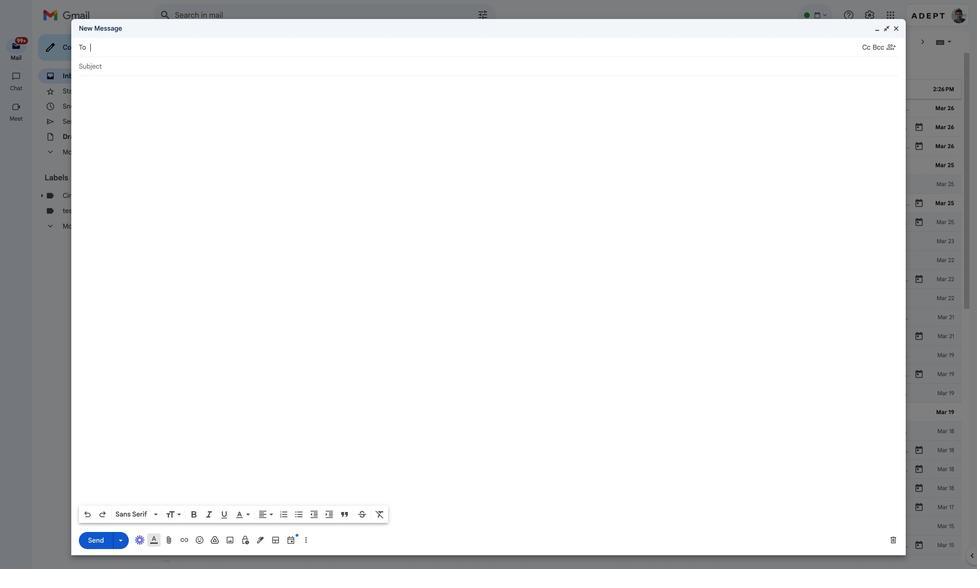 Task type: describe. For each thing, give the bounding box(es) containing it.
formatting options toolbar
[[79, 506, 388, 523]]

older image
[[918, 37, 928, 47]]

12 row from the top
[[154, 289, 962, 308]]

18 row from the top
[[154, 403, 962, 422]]

mail, 843 unread messages image
[[12, 39, 27, 48]]

strikethrough ‪(⌘⇧x)‬ image
[[357, 510, 367, 520]]

9 row from the top
[[154, 232, 962, 251]]

21 row from the top
[[154, 460, 962, 479]]

7 row from the top
[[154, 194, 962, 213]]

underline ‪(⌘u)‬ image
[[220, 511, 229, 520]]

redo ‪(⌘y)‬ image
[[98, 510, 107, 520]]

indent more ‪(⌘])‬ image
[[325, 510, 334, 520]]

To recipients text field
[[90, 39, 863, 56]]

2 row from the top
[[154, 99, 962, 118]]

attach files image
[[164, 536, 174, 545]]

insert link ‪(⌘k)‬ image
[[180, 536, 189, 545]]

more options image
[[303, 536, 309, 545]]

italic ‪(⌘i)‬ image
[[204, 510, 214, 520]]

bulleted list ‪(⌘⇧8)‬ image
[[294, 510, 304, 520]]

settings image
[[864, 10, 876, 21]]

17 row from the top
[[154, 384, 962, 403]]

quote ‪(⌘⇧9)‬ image
[[340, 510, 349, 520]]

14 row from the top
[[154, 327, 962, 346]]

20 row from the top
[[154, 441, 962, 460]]

11 row from the top
[[154, 270, 962, 289]]

insert photo image
[[225, 536, 235, 545]]

undo ‪(⌘z)‬ image
[[83, 510, 92, 520]]

15 row from the top
[[154, 346, 962, 365]]

primary tab
[[154, 53, 273, 80]]

insert signature image
[[256, 536, 265, 545]]

5 row from the top
[[154, 156, 962, 175]]



Task type: locate. For each thing, give the bounding box(es) containing it.
row
[[154, 80, 962, 99], [154, 99, 962, 118], [154, 118, 962, 137], [154, 137, 962, 156], [154, 156, 962, 175], [154, 175, 962, 194], [154, 194, 962, 213], [154, 213, 962, 232], [154, 232, 962, 251], [154, 251, 962, 270], [154, 270, 962, 289], [154, 289, 962, 308], [154, 308, 962, 327], [154, 327, 962, 346], [154, 346, 962, 365], [154, 365, 962, 384], [154, 384, 962, 403], [154, 403, 962, 422], [154, 422, 962, 441], [154, 441, 962, 460], [154, 460, 962, 479], [154, 479, 962, 498], [154, 498, 962, 517], [154, 517, 962, 536], [154, 536, 962, 555], [154, 555, 962, 569]]

select a layout image
[[271, 536, 280, 545]]

option
[[114, 510, 152, 520]]

insert files using drive image
[[210, 536, 220, 545]]

toggle confidential mode image
[[241, 536, 250, 545]]

main content
[[154, 53, 962, 569]]

23 row from the top
[[154, 498, 962, 517]]

advanced search options image
[[473, 5, 492, 24]]

set up a time to meet image
[[286, 536, 296, 545]]

pop out image
[[883, 25, 891, 32]]

indent less ‪(⌘[)‬ image
[[309, 510, 319, 520]]

16 row from the top
[[154, 365, 962, 384]]

dialog
[[71, 19, 906, 556]]

26 row from the top
[[154, 555, 962, 569]]

heading
[[0, 54, 32, 62], [0, 85, 32, 92], [0, 115, 32, 123], [45, 173, 135, 183]]

discard draft ‪(⌘⇧d)‬ image
[[889, 536, 898, 545]]

option inside formatting options toolbar
[[114, 510, 152, 520]]

1 row from the top
[[154, 80, 962, 99]]

13 row from the top
[[154, 308, 962, 327]]

8 row from the top
[[154, 213, 962, 232]]

more send options image
[[116, 536, 125, 546]]

24 row from the top
[[154, 517, 962, 536]]

Subject field
[[79, 62, 898, 71]]

search in mail image
[[157, 7, 174, 24]]

refresh image
[[190, 37, 200, 47]]

19 row from the top
[[154, 422, 962, 441]]

navigation
[[0, 30, 33, 569]]

tab list
[[154, 53, 962, 80]]

3 row from the top
[[154, 118, 962, 137]]

bold ‪(⌘b)‬ image
[[189, 510, 199, 520]]

Search in mail search field
[[154, 4, 496, 27]]

insert emoji ‪(⌘⇧2)‬ image
[[195, 536, 204, 545]]

minimize image
[[874, 25, 881, 32]]

numbered list ‪(⌘⇧7)‬ image
[[279, 510, 289, 520]]

updates tab
[[395, 53, 514, 80]]

fri, mar 15, 2024, 8:33 am element
[[938, 560, 955, 569]]

25 row from the top
[[154, 536, 962, 555]]

promotions tab
[[274, 53, 394, 80]]

6 row from the top
[[154, 175, 962, 194]]

close image
[[893, 25, 900, 32]]

4 row from the top
[[154, 137, 962, 156]]

remove formatting ‪(⌘\)‬ image
[[375, 510, 385, 520]]

10 row from the top
[[154, 251, 962, 270]]

Message Body text field
[[79, 81, 898, 503]]

22 row from the top
[[154, 479, 962, 498]]

gmail image
[[43, 6, 95, 25]]



Task type: vqa. For each thing, say whether or not it's contained in the screenshot.
5th 'Row' from the top of the page
yes



